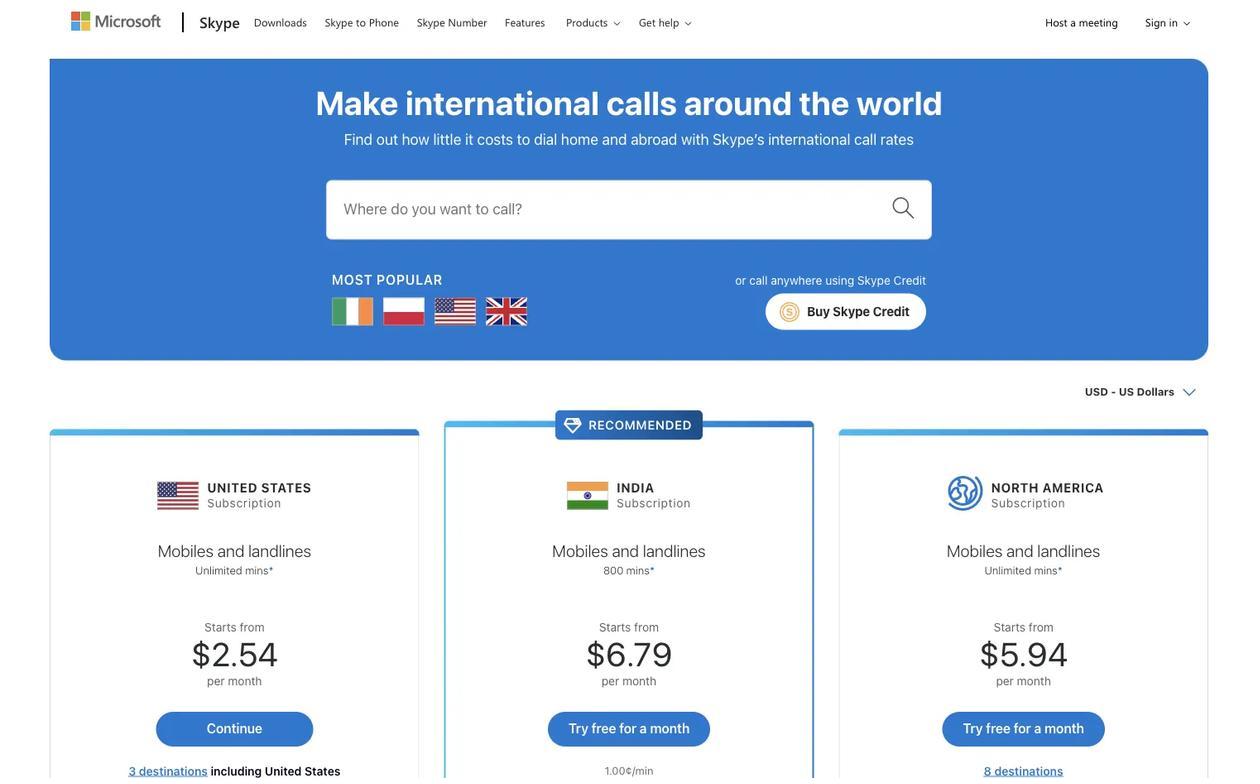 Task type: describe. For each thing, give the bounding box(es) containing it.
2 horizontal spatial a
[[1071, 15, 1077, 29]]

states inside united states subscription
[[261, 480, 312, 495]]

buy
[[807, 304, 830, 319]]

0 horizontal spatial call
[[750, 273, 768, 287]]

poland image
[[383, 291, 425, 333]]

0 vertical spatial to
[[356, 15, 366, 29]]

8
[[984, 764, 992, 778]]

rates
[[881, 130, 914, 148]]

call inside the make international calls around the world find out how little it costs to dial home and abroad with skype's international call rates
[[855, 130, 877, 148]]

* link for $2.54
[[269, 564, 274, 576]]

8 destinations button
[[984, 764, 1064, 778]]

unlimited for $5.94
[[985, 564, 1032, 576]]

costs
[[477, 130, 513, 148]]

0 vertical spatial international
[[406, 83, 600, 122]]

skype right buy
[[833, 304, 870, 319]]

to inside the make international calls around the world find out how little it costs to dial home and abroad with skype's international call rates
[[517, 130, 530, 148]]

mobiles and landlines 800 mins *
[[553, 541, 706, 576]]

skype number
[[417, 15, 487, 29]]

north
[[992, 480, 1040, 495]]

subscription for $2.54
[[207, 496, 282, 510]]

how
[[402, 130, 430, 148]]

and for $5.94
[[1007, 541, 1034, 561]]

skype link
[[191, 1, 245, 46]]

starts for $2.54
[[205, 620, 237, 634]]

united kingdom image
[[486, 291, 528, 333]]

features link
[[498, 1, 553, 41]]

mins for $6.79
[[627, 564, 650, 576]]

1 horizontal spatial united states image
[[435, 291, 476, 333]]

free for $6.79
[[592, 721, 616, 737]]

and for $6.79
[[612, 541, 639, 561]]

subscription for $5.94
[[992, 496, 1066, 510]]

1.00¢/min
[[605, 764, 654, 777]]

try free for a month for $5.94
[[964, 721, 1085, 737]]

it
[[465, 130, 474, 148]]

india subscription
[[617, 480, 691, 510]]

try for $5.94
[[964, 721, 983, 737]]

anywhere
[[771, 273, 823, 287]]

0 horizontal spatial united states image
[[158, 467, 199, 517]]

skype for skype to phone
[[325, 15, 353, 29]]

in
[[1170, 15, 1178, 29]]

mins for $2.54
[[245, 564, 269, 576]]

month for $2.54
[[228, 674, 262, 688]]

phone
[[369, 15, 399, 29]]

little
[[433, 130, 462, 148]]

with
[[681, 130, 709, 148]]

from for $6.79
[[634, 620, 659, 634]]

get help button
[[629, 1, 705, 43]]

3 destinations including united states
[[129, 764, 341, 778]]

skype right using
[[858, 273, 891, 287]]

downloads link
[[247, 1, 315, 41]]

north america subscription
[[992, 480, 1105, 510]]

get help
[[639, 15, 680, 29]]

* for $5.94
[[1058, 564, 1063, 576]]

meeting
[[1079, 15, 1119, 29]]

home
[[561, 130, 599, 148]]

or
[[736, 273, 747, 287]]

microsoft image
[[71, 12, 161, 31]]

around
[[684, 83, 793, 122]]

most popular
[[332, 272, 443, 288]]

features
[[505, 15, 545, 29]]

* for $6.79
[[650, 564, 655, 576]]

destinations for 3
[[139, 764, 208, 778]]

* for $2.54
[[269, 564, 274, 576]]

india
[[617, 480, 655, 495]]

abroad
[[631, 130, 678, 148]]

starts from $5.94 per month
[[980, 620, 1069, 688]]

landlines for $6.79
[[643, 541, 706, 561]]

and inside the make international calls around the world find out how little it costs to dial home and abroad with skype's international call rates
[[602, 130, 627, 148]]

skype to phone link
[[318, 1, 407, 41]]

from for $5.94
[[1029, 620, 1054, 634]]

try free for a month link for $5.94
[[943, 712, 1105, 747]]

8 destinations
[[984, 764, 1064, 778]]

a for $5.94
[[1035, 721, 1042, 737]]

sign
[[1146, 15, 1167, 29]]

$5.94
[[980, 635, 1069, 674]]

1 vertical spatial credit
[[873, 304, 910, 319]]

1 vertical spatial states
[[305, 764, 341, 778]]

including
[[211, 764, 262, 778]]



Task type: vqa. For each thing, say whether or not it's contained in the screenshot.
Phone
yes



Task type: locate. For each thing, give the bounding box(es) containing it.
destinations right 8
[[995, 764, 1064, 778]]

0 vertical spatial states
[[261, 480, 312, 495]]

3 mobiles from the left
[[947, 541, 1003, 561]]

subscription inside north america subscription
[[992, 496, 1066, 510]]

number
[[448, 15, 487, 29]]

0 horizontal spatial mobiles and landlines unlimited mins *
[[158, 541, 311, 576]]

starts inside starts from $5.94 per month
[[994, 620, 1026, 634]]

1 vertical spatial to
[[517, 130, 530, 148]]

starts from $2.54 per month
[[191, 620, 278, 688]]

0 horizontal spatial * link
[[269, 564, 274, 576]]

per for $5.94
[[997, 674, 1014, 688]]

1 horizontal spatial *
[[650, 564, 655, 576]]

united states image left united states subscription
[[158, 467, 199, 517]]

out
[[377, 130, 398, 148]]

products button
[[556, 1, 634, 43]]

mobiles for $5.94
[[947, 541, 1003, 561]]

2 horizontal spatial mins
[[1035, 564, 1058, 576]]

1 per from the left
[[207, 674, 225, 688]]

0 vertical spatial united states image
[[435, 291, 476, 333]]

0 horizontal spatial try
[[569, 721, 589, 737]]

unlimited for $2.54
[[196, 564, 242, 576]]

and
[[602, 130, 627, 148], [218, 541, 245, 561], [612, 541, 639, 561], [1007, 541, 1034, 561]]

1 horizontal spatial try
[[964, 721, 983, 737]]

try free for a month link up 1.00¢/min
[[548, 712, 711, 747]]

0 horizontal spatial landlines
[[248, 541, 311, 561]]

mobiles and landlines unlimited mins *
[[158, 541, 311, 576], [947, 541, 1101, 576]]

skype
[[200, 12, 240, 31], [325, 15, 353, 29], [417, 15, 445, 29], [858, 273, 891, 287], [833, 304, 870, 319]]

try free for a month up 1.00¢/min
[[569, 721, 690, 737]]

2 horizontal spatial from
[[1029, 620, 1054, 634]]

dial
[[534, 130, 557, 148]]

Where do you want to call? text field
[[344, 188, 890, 232]]

3 starts from the left
[[994, 620, 1026, 634]]

mobiles and landlines unlimited mins * for $5.94
[[947, 541, 1101, 576]]

1 destinations from the left
[[139, 764, 208, 778]]

per down $5.94
[[997, 674, 1014, 688]]

1 horizontal spatial try free for a month link
[[943, 712, 1105, 747]]

1 unlimited from the left
[[196, 564, 242, 576]]

make
[[316, 83, 399, 122]]

from up '$6.79'
[[634, 620, 659, 634]]

2 horizontal spatial *
[[1058, 564, 1063, 576]]

credit
[[894, 273, 927, 287], [873, 304, 910, 319]]

2 try free for a month link from the left
[[943, 712, 1105, 747]]

landlines down united states subscription
[[248, 541, 311, 561]]

* inside mobiles and landlines 800 mins *
[[650, 564, 655, 576]]

1 vertical spatial united states image
[[158, 467, 199, 517]]

3 * from the left
[[1058, 564, 1063, 576]]

host a meeting
[[1046, 15, 1119, 29]]

skype for skype number
[[417, 15, 445, 29]]

2 mobiles from the left
[[553, 541, 608, 561]]

0 horizontal spatial united
[[207, 480, 258, 495]]

1 vertical spatial call
[[750, 273, 768, 287]]

starts for $6.79
[[599, 620, 631, 634]]

* link down north america subscription
[[1058, 564, 1063, 576]]

mobiles and landlines unlimited mins * for $2.54
[[158, 541, 311, 576]]

try free for a month for $6.79
[[569, 721, 690, 737]]

popular
[[377, 272, 443, 288]]

* link down united states subscription
[[269, 564, 274, 576]]

1 horizontal spatial mins
[[627, 564, 650, 576]]

for
[[619, 721, 637, 737], [1014, 721, 1032, 737]]

per inside starts from $6.79 per month
[[602, 674, 620, 688]]

1 vertical spatial international
[[769, 130, 851, 148]]

sign in
[[1146, 15, 1178, 29]]

mins
[[245, 564, 269, 576], [627, 564, 650, 576], [1035, 564, 1058, 576]]

0 horizontal spatial destinations
[[139, 764, 208, 778]]

united
[[207, 480, 258, 495], [265, 764, 302, 778]]

month up 1.00¢/min
[[650, 721, 690, 737]]

0 horizontal spatial international
[[406, 83, 600, 122]]

0 horizontal spatial mobiles
[[158, 541, 214, 561]]

per down $2.54
[[207, 674, 225, 688]]

1 horizontal spatial for
[[1014, 721, 1032, 737]]

destinations
[[139, 764, 208, 778], [995, 764, 1064, 778]]

1 horizontal spatial per
[[602, 674, 620, 688]]

2 for from the left
[[1014, 721, 1032, 737]]

to left 'phone'
[[356, 15, 366, 29]]

try free for a month link
[[548, 712, 711, 747], [943, 712, 1105, 747]]

skype's
[[713, 130, 765, 148]]

from inside starts from $2.54 per month
[[240, 620, 265, 634]]

2 horizontal spatial per
[[997, 674, 1014, 688]]

call right or at the right of page
[[750, 273, 768, 287]]

find
[[344, 130, 373, 148]]

from for $2.54
[[240, 620, 265, 634]]

mobiles and landlines unlimited mins * down united states subscription
[[158, 541, 311, 576]]

*
[[269, 564, 274, 576], [650, 564, 655, 576], [1058, 564, 1063, 576]]

2 try from the left
[[964, 721, 983, 737]]

united states image left united kingdom image
[[435, 291, 476, 333]]

2 horizontal spatial landlines
[[1038, 541, 1101, 561]]

the
[[799, 83, 850, 122]]

1 horizontal spatial call
[[855, 130, 877, 148]]

* link
[[269, 564, 274, 576], [650, 564, 655, 576], [1058, 564, 1063, 576]]

2 free from the left
[[987, 721, 1011, 737]]

1 horizontal spatial unlimited
[[985, 564, 1032, 576]]

0 horizontal spatial unlimited
[[196, 564, 242, 576]]

starts up $5.94
[[994, 620, 1026, 634]]

$2.54
[[191, 635, 278, 674]]

3 from from the left
[[1029, 620, 1054, 634]]

credit up buy skype credit on the right top
[[894, 273, 927, 287]]

* right 800
[[650, 564, 655, 576]]

starts from $6.79 per month
[[586, 620, 673, 688]]

international
[[406, 83, 600, 122], [769, 130, 851, 148]]

mobiles for $6.79
[[553, 541, 608, 561]]

free for $5.94
[[987, 721, 1011, 737]]

per
[[207, 674, 225, 688], [602, 674, 620, 688], [997, 674, 1014, 688]]

* link right 800
[[650, 564, 655, 576]]

skype left 'phone'
[[325, 15, 353, 29]]

0 horizontal spatial *
[[269, 564, 274, 576]]

make international calls around the world find out how little it costs to dial home and abroad with skype's international call rates
[[316, 83, 943, 148]]

calls
[[607, 83, 677, 122]]

landlines
[[248, 541, 311, 561], [643, 541, 706, 561], [1038, 541, 1101, 561]]

call left rates
[[855, 130, 877, 148]]

0 horizontal spatial a
[[640, 721, 647, 737]]

2 from from the left
[[634, 620, 659, 634]]

1 horizontal spatial a
[[1035, 721, 1042, 737]]

downloads
[[254, 15, 307, 29]]

3 destinations button
[[129, 764, 208, 778]]

credit down 'or call anywhere using skype credit' at top
[[873, 304, 910, 319]]

for for $5.94
[[1014, 721, 1032, 737]]

1 horizontal spatial from
[[634, 620, 659, 634]]

0 horizontal spatial try free for a month
[[569, 721, 690, 737]]

0 horizontal spatial to
[[356, 15, 366, 29]]

skype for skype
[[200, 12, 240, 31]]

1 horizontal spatial starts
[[599, 620, 631, 634]]

per for $6.79
[[602, 674, 620, 688]]

0 horizontal spatial free
[[592, 721, 616, 737]]

mins down united states subscription
[[245, 564, 269, 576]]

landlines inside mobiles and landlines 800 mins *
[[643, 541, 706, 561]]

2 subscription from the left
[[617, 496, 691, 510]]

* down north america subscription
[[1058, 564, 1063, 576]]

skype left downloads
[[200, 12, 240, 31]]

starts up '$6.79'
[[599, 620, 631, 634]]

landlines for $5.94
[[1038, 541, 1101, 561]]

starts inside starts from $2.54 per month
[[205, 620, 237, 634]]

1 * from the left
[[269, 564, 274, 576]]

1 horizontal spatial landlines
[[643, 541, 706, 561]]

3
[[129, 764, 136, 778]]

* link for $6.79
[[650, 564, 655, 576]]

try free for a month
[[569, 721, 690, 737], [964, 721, 1085, 737]]

and right the home
[[602, 130, 627, 148]]

destinations for 8
[[995, 764, 1064, 778]]

a for $6.79
[[640, 721, 647, 737]]

and inside mobiles and landlines 800 mins *
[[612, 541, 639, 561]]

landlines for $2.54
[[248, 541, 311, 561]]

united inside united states subscription
[[207, 480, 258, 495]]

destinations right 3 on the bottom left of page
[[139, 764, 208, 778]]

0 vertical spatial call
[[855, 130, 877, 148]]

call
[[855, 130, 877, 148], [750, 273, 768, 287]]

a right host
[[1071, 15, 1077, 29]]

0 horizontal spatial for
[[619, 721, 637, 737]]

2 * from the left
[[650, 564, 655, 576]]

3 mins from the left
[[1035, 564, 1058, 576]]

free
[[592, 721, 616, 737], [987, 721, 1011, 737]]

3 per from the left
[[997, 674, 1014, 688]]

1 horizontal spatial destinations
[[995, 764, 1064, 778]]

from
[[240, 620, 265, 634], [634, 620, 659, 634], [1029, 620, 1054, 634]]

0 horizontal spatial from
[[240, 620, 265, 634]]

1 vertical spatial united
[[265, 764, 302, 778]]

month
[[228, 674, 262, 688], [623, 674, 657, 688], [1017, 674, 1052, 688], [650, 721, 690, 737], [1045, 721, 1085, 737]]

for for $6.79
[[619, 721, 637, 737]]

buy skype credit
[[807, 304, 910, 319]]

continue
[[207, 721, 262, 737]]

1 landlines from the left
[[248, 541, 311, 561]]

1 horizontal spatial subscription
[[617, 496, 691, 510]]

1 mobiles and landlines unlimited mins * from the left
[[158, 541, 311, 576]]

a
[[1071, 15, 1077, 29], [640, 721, 647, 737], [1035, 721, 1042, 737]]

starts
[[205, 620, 237, 634], [599, 620, 631, 634], [994, 620, 1026, 634]]

and for $2.54
[[218, 541, 245, 561]]

and down united states subscription
[[218, 541, 245, 561]]

per for $2.54
[[207, 674, 225, 688]]

$6.79
[[586, 635, 673, 674]]

try
[[569, 721, 589, 737], [964, 721, 983, 737]]

using
[[826, 273, 855, 287]]

world
[[857, 83, 943, 122]]

month inside starts from $6.79 per month
[[623, 674, 657, 688]]

skype left the number
[[417, 15, 445, 29]]

per inside starts from $2.54 per month
[[207, 674, 225, 688]]

0 horizontal spatial per
[[207, 674, 225, 688]]

1 * link from the left
[[269, 564, 274, 576]]

0 horizontal spatial mins
[[245, 564, 269, 576]]

try free for a month up 8 destinations
[[964, 721, 1085, 737]]

starts for $5.94
[[994, 620, 1026, 634]]

from inside starts from $6.79 per month
[[634, 620, 659, 634]]

sign in button
[[1133, 1, 1196, 43]]

1 horizontal spatial mobiles
[[553, 541, 608, 561]]

1 try from the left
[[569, 721, 589, 737]]

2 starts from the left
[[599, 620, 631, 634]]

1 starts from the left
[[205, 620, 237, 634]]

skype to phone
[[325, 15, 399, 29]]

3 landlines from the left
[[1038, 541, 1101, 561]]

most
[[332, 272, 373, 288]]

1 horizontal spatial free
[[987, 721, 1011, 737]]

to left dial
[[517, 130, 530, 148]]

free up 1.00¢/min
[[592, 721, 616, 737]]

from up $2.54
[[240, 620, 265, 634]]

2 * link from the left
[[650, 564, 655, 576]]

subscription
[[207, 496, 282, 510], [617, 496, 691, 510], [992, 496, 1066, 510]]

mobiles for $2.54
[[158, 541, 214, 561]]

landlines down north america subscription
[[1038, 541, 1101, 561]]

host a meeting link
[[1032, 1, 1133, 43]]

month down $2.54
[[228, 674, 262, 688]]

1 try free for a month from the left
[[569, 721, 690, 737]]

1 horizontal spatial international
[[769, 130, 851, 148]]

1 free from the left
[[592, 721, 616, 737]]

mins down north america subscription
[[1035, 564, 1058, 576]]

0 horizontal spatial subscription
[[207, 496, 282, 510]]

2 try free for a month from the left
[[964, 721, 1085, 737]]

0 horizontal spatial try free for a month link
[[548, 712, 711, 747]]

1 from from the left
[[240, 620, 265, 634]]

3 * link from the left
[[1058, 564, 1063, 576]]

free up 8
[[987, 721, 1011, 737]]

international up costs
[[406, 83, 600, 122]]

800
[[604, 564, 624, 576]]

1 try free for a month link from the left
[[548, 712, 711, 747]]

to
[[356, 15, 366, 29], [517, 130, 530, 148]]

2 horizontal spatial subscription
[[992, 496, 1066, 510]]

international down the
[[769, 130, 851, 148]]

products
[[566, 15, 608, 29]]

unlimited
[[196, 564, 242, 576], [985, 564, 1032, 576]]

* link for $5.94
[[1058, 564, 1063, 576]]

host
[[1046, 15, 1068, 29]]

month for $5.94
[[1017, 674, 1052, 688]]

0 vertical spatial credit
[[894, 273, 927, 287]]

2 horizontal spatial mobiles
[[947, 541, 1003, 561]]

1 horizontal spatial * link
[[650, 564, 655, 576]]

2 horizontal spatial starts
[[994, 620, 1026, 634]]

skype number link
[[410, 1, 495, 41]]

try free for a month link up 8 destinations
[[943, 712, 1105, 747]]

1 horizontal spatial to
[[517, 130, 530, 148]]

month down '$6.79'
[[623, 674, 657, 688]]

month down $5.94
[[1017, 674, 1052, 688]]

1 horizontal spatial try free for a month
[[964, 721, 1085, 737]]

* down united states subscription
[[269, 564, 274, 576]]

for up 8 destinations
[[1014, 721, 1032, 737]]

try free for a month link for $6.79
[[548, 712, 711, 747]]

month for $6.79
[[623, 674, 657, 688]]

2 horizontal spatial * link
[[1058, 564, 1063, 576]]

get
[[639, 15, 656, 29]]

united states subscription
[[207, 480, 312, 510]]

1 mins from the left
[[245, 564, 269, 576]]

or call anywhere using skype credit
[[736, 273, 927, 287]]

a up 8 destinations
[[1035, 721, 1042, 737]]

2 destinations from the left
[[995, 764, 1064, 778]]

subscription inside united states subscription
[[207, 496, 282, 510]]

and up 800
[[612, 541, 639, 561]]

month up 8 destinations
[[1045, 721, 1085, 737]]

continue link
[[156, 712, 313, 747]]

3 subscription from the left
[[992, 496, 1066, 510]]

a up 1.00¢/min
[[640, 721, 647, 737]]

0 vertical spatial united
[[207, 480, 258, 495]]

2 mins from the left
[[627, 564, 650, 576]]

mobiles and landlines unlimited mins * down north america subscription
[[947, 541, 1101, 576]]

starts up $2.54
[[205, 620, 237, 634]]

united states image
[[435, 291, 476, 333], [158, 467, 199, 517]]

month inside starts from $2.54 per month
[[228, 674, 262, 688]]

per down '$6.79'
[[602, 674, 620, 688]]

america
[[1043, 480, 1105, 495]]

mins for $5.94
[[1035, 564, 1058, 576]]

2 mobiles and landlines unlimited mins * from the left
[[947, 541, 1101, 576]]

help
[[659, 15, 680, 29]]

starts inside starts from $6.79 per month
[[599, 620, 631, 634]]

from inside starts from $5.94 per month
[[1029, 620, 1054, 634]]

1 horizontal spatial mobiles and landlines unlimited mins *
[[947, 541, 1101, 576]]

recommended
[[589, 418, 692, 432]]

2 unlimited from the left
[[985, 564, 1032, 576]]

mobiles
[[158, 541, 214, 561], [553, 541, 608, 561], [947, 541, 1003, 561]]

from up $5.94
[[1029, 620, 1054, 634]]

1 for from the left
[[619, 721, 637, 737]]

1 horizontal spatial united
[[265, 764, 302, 778]]

india image
[[567, 467, 609, 517]]

landlines down india subscription
[[643, 541, 706, 561]]

and down north america subscription
[[1007, 541, 1034, 561]]

1 subscription from the left
[[207, 496, 282, 510]]

2 per from the left
[[602, 674, 620, 688]]

2 landlines from the left
[[643, 541, 706, 561]]

mins inside mobiles and landlines 800 mins *
[[627, 564, 650, 576]]

buy skype credit link
[[766, 294, 927, 330], [766, 294, 927, 330]]

for up 1.00¢/min
[[619, 721, 637, 737]]

month inside starts from $5.94 per month
[[1017, 674, 1052, 688]]

mins right 800
[[627, 564, 650, 576]]

mobiles inside mobiles and landlines 800 mins *
[[553, 541, 608, 561]]

try for $6.79
[[569, 721, 589, 737]]

0 horizontal spatial starts
[[205, 620, 237, 634]]

search image
[[892, 196, 915, 219]]

ireland image
[[332, 291, 373, 333]]

per inside starts from $5.94 per month
[[997, 674, 1014, 688]]

1 mobiles from the left
[[158, 541, 214, 561]]



